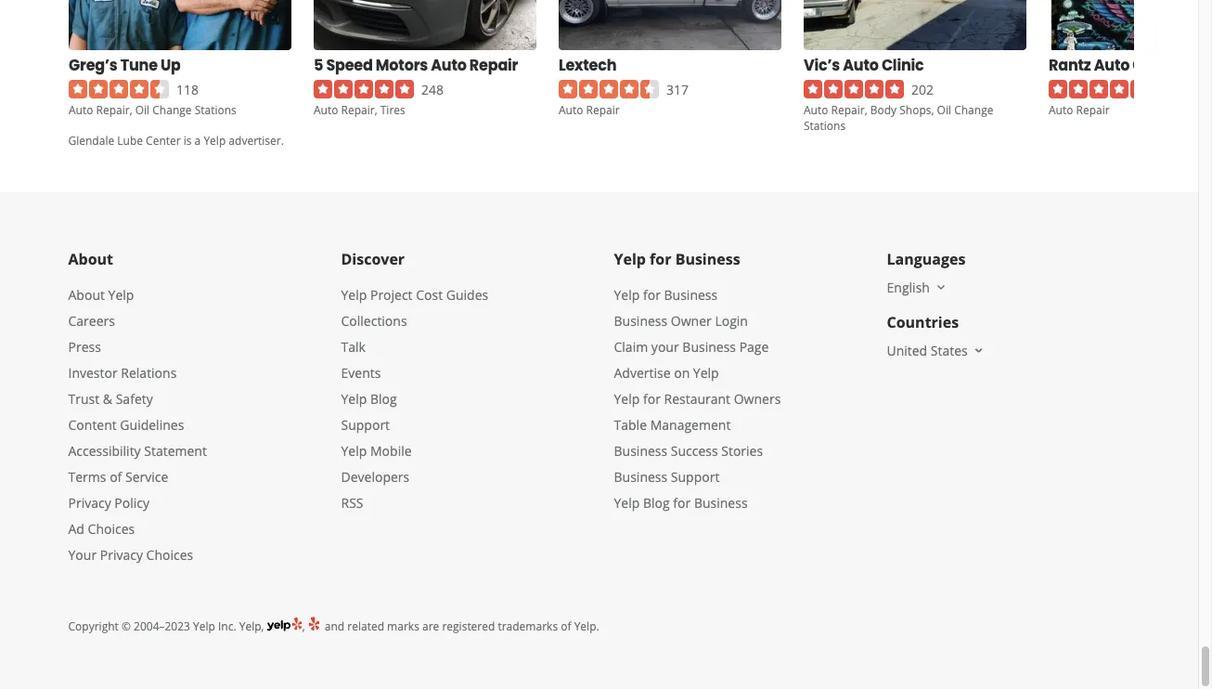 Task type: vqa. For each thing, say whether or not it's contained in the screenshot.
Stories
yes



Task type: describe. For each thing, give the bounding box(es) containing it.
accessibility statement link
[[68, 442, 207, 459]]

auto down lextech link
[[559, 102, 583, 118]]

center for lube
[[146, 132, 181, 148]]

copyright © 2004–2023 yelp inc. yelp,
[[68, 618, 264, 633]]

discover
[[341, 249, 405, 269]]

up
[[160, 54, 180, 75]]

mobile
[[371, 442, 412, 459]]

greg's
[[68, 54, 117, 75]]

1 oil from the left
[[135, 102, 149, 118]]

categories element for speed
[[313, 101, 405, 118]]

auto repair , tires
[[313, 102, 405, 118]]

yelp left "inc."
[[193, 618, 215, 633]]

glendale
[[68, 132, 114, 148]]

about for about
[[68, 249, 113, 269]]

repair down lextech link
[[586, 102, 620, 118]]

business down stories
[[695, 494, 748, 511]]

rantz
[[1049, 54, 1091, 75]]

yelp up table
[[614, 390, 640, 407]]

login
[[716, 312, 749, 329]]

advertise on yelp link
[[614, 364, 719, 381]]

restaurant
[[665, 390, 731, 407]]

yelp,
[[239, 618, 264, 633]]

for down business support "link"
[[674, 494, 691, 511]]

a
[[195, 132, 201, 148]]

auto down the 5
[[313, 102, 338, 118]]

&
[[103, 390, 112, 407]]

trust
[[68, 390, 100, 407]]

about yelp careers press investor relations trust & safety content guidelines accessibility statement terms of service privacy policy ad choices your privacy choices
[[68, 286, 207, 563]]

about yelp link
[[68, 286, 134, 303]]

auto repair , oil change stations
[[68, 102, 236, 118]]

stations inside oil change stations
[[804, 118, 846, 133]]

trust & safety link
[[68, 390, 153, 407]]

claim your business page link
[[614, 338, 769, 355]]

business up owner
[[665, 286, 718, 303]]

3 5 star rating image from the left
[[1049, 80, 1149, 98]]

advertiser.
[[229, 132, 284, 148]]

statement
[[144, 442, 207, 459]]

content
[[68, 416, 117, 433]]

yelp right the 'on'
[[694, 364, 719, 381]]

service
[[125, 468, 168, 485]]

yelp for business
[[614, 249, 741, 269]]

your
[[68, 546, 97, 563]]

about for about yelp careers press investor relations trust & safety content guidelines accessibility statement terms of service privacy policy ad choices your privacy choices
[[68, 286, 105, 303]]

5
[[313, 54, 323, 75]]

claim
[[614, 338, 648, 355]]

table
[[614, 416, 647, 433]]

1 vertical spatial of
[[561, 618, 572, 633]]

speed
[[326, 54, 373, 75]]

blog inside yelp for business business owner login claim your business page advertise on yelp yelp for restaurant owners table management business success stories business support yelp blog for business
[[644, 494, 670, 511]]

317
[[666, 80, 689, 98]]

is
[[184, 132, 192, 148]]

, left and
[[302, 618, 308, 633]]

business success stories link
[[614, 442, 764, 459]]

owners
[[734, 390, 781, 407]]

support link
[[341, 416, 390, 433]]

english button
[[887, 278, 949, 296]]

investor
[[68, 364, 118, 381]]

5 star rating image for auto
[[804, 80, 904, 98]]

oil change stations
[[804, 102, 994, 133]]

developers link
[[341, 468, 410, 485]]

, for oil
[[129, 102, 132, 118]]

greg's tune up
[[68, 54, 180, 75]]

4.5 star rating image for greg's tune up
[[68, 80, 169, 98]]

202
[[912, 80, 934, 98]]

business up yelp for business link on the top
[[676, 249, 741, 269]]

, for tires
[[374, 102, 377, 118]]

states
[[931, 341, 968, 359]]

248
[[421, 80, 443, 98]]

change inside oil change stations
[[954, 102, 994, 118]]

body
[[870, 102, 897, 118]]

your
[[652, 338, 680, 355]]

5 speed motors auto repair
[[313, 54, 518, 75]]

press link
[[68, 338, 101, 355]]

owner
[[671, 312, 712, 329]]

business down table
[[614, 442, 668, 459]]

repair right motors
[[469, 54, 518, 75]]

management
[[651, 416, 731, 433]]

lextech link
[[559, 54, 617, 76]]

trademarks
[[498, 618, 558, 633]]

auto inside rantz auto center link
[[1094, 54, 1130, 75]]

events
[[341, 364, 381, 381]]

business up the claim
[[614, 312, 668, 329]]

on
[[674, 364, 690, 381]]

registered
[[442, 618, 495, 633]]

5 speed motors auto repair link
[[313, 54, 518, 76]]

cost
[[416, 286, 443, 303]]

accessibility
[[68, 442, 141, 459]]

yelp project cost guides link
[[341, 286, 489, 303]]

shops
[[900, 102, 932, 118]]

ad
[[68, 520, 84, 537]]

terms of service link
[[68, 468, 168, 485]]

content guidelines link
[[68, 416, 184, 433]]

vic's
[[804, 54, 840, 75]]

0 horizontal spatial choices
[[88, 520, 135, 537]]

auto down vic's
[[804, 102, 828, 118]]

yelp down business support "link"
[[614, 494, 640, 511]]

table management link
[[614, 416, 731, 433]]

yelp down events
[[341, 390, 367, 407]]

business owner login link
[[614, 312, 749, 329]]

support inside yelp project cost guides collections talk events yelp blog support yelp mobile developers rss
[[341, 416, 390, 433]]

auto inside 5 speed motors auto repair link
[[431, 54, 466, 75]]

for down the advertise
[[644, 390, 661, 407]]

rss link
[[341, 494, 364, 511]]

policy
[[115, 494, 150, 511]]

yelp up yelp for business link on the top
[[614, 249, 646, 269]]

yelp up the claim
[[614, 286, 640, 303]]

yelp.
[[575, 618, 600, 633]]

stories
[[722, 442, 764, 459]]

yelp project cost guides collections talk events yelp blog support yelp mobile developers rss
[[341, 286, 489, 511]]

©
[[122, 618, 131, 633]]



Task type: locate. For each thing, give the bounding box(es) containing it.
1 horizontal spatial auto repair
[[1049, 102, 1110, 118]]

business
[[676, 249, 741, 269], [665, 286, 718, 303], [614, 312, 668, 329], [683, 338, 736, 355], [614, 442, 668, 459], [614, 468, 668, 485], [695, 494, 748, 511]]

ad choices link
[[68, 520, 135, 537]]

center for auto
[[1133, 54, 1184, 75]]

2 horizontal spatial categories element
[[804, 101, 994, 133]]

oil right shops
[[937, 102, 952, 118]]

change down 118
[[152, 102, 191, 118]]

1 vertical spatial choices
[[146, 546, 193, 563]]

auto inside the vic's auto clinic link
[[843, 54, 879, 75]]

2 auto repair from the left
[[1049, 102, 1110, 118]]

about inside about yelp careers press investor relations trust & safety content guidelines accessibility statement terms of service privacy policy ad choices your privacy choices
[[68, 286, 105, 303]]

1 horizontal spatial choices
[[146, 546, 193, 563]]

, left tires
[[374, 102, 377, 118]]

support inside yelp for business business owner login claim your business page advertise on yelp yelp for restaurant owners table management business success stories business support yelp blog for business
[[671, 468, 720, 485]]

1 horizontal spatial oil
[[937, 102, 952, 118]]

repair up lube
[[96, 102, 129, 118]]

, up lube
[[129, 102, 132, 118]]

0 horizontal spatial center
[[146, 132, 181, 148]]

united
[[887, 341, 928, 359]]

16 chevron down v2 image
[[972, 343, 987, 358]]

of
[[110, 468, 122, 485], [561, 618, 572, 633]]

success
[[671, 442, 719, 459]]

2 horizontal spatial 5 star rating image
[[1049, 80, 1149, 98]]

oil up lube
[[135, 102, 149, 118]]

categories element down '202'
[[804, 101, 994, 133]]

4.5 star rating image down lextech link
[[559, 80, 659, 98]]

1 horizontal spatial blog
[[644, 494, 670, 511]]

yelp down "support" link
[[341, 442, 367, 459]]

careers
[[68, 312, 115, 329]]

repair down rantz auto center link on the right top of the page
[[1076, 102, 1110, 118]]

stations down 118
[[194, 102, 236, 118]]

3 categories element from the left
[[804, 101, 994, 133]]

about up about yelp link
[[68, 249, 113, 269]]

vic's auto clinic
[[804, 54, 924, 75]]

languages
[[887, 249, 966, 269]]

stations down vic's
[[804, 118, 846, 133]]

auto right rantz
[[1094, 54, 1130, 75]]

yelp burst image
[[308, 616, 322, 632]]

1 horizontal spatial categories element
[[313, 101, 405, 118]]

yelp right "a"
[[204, 132, 226, 148]]

0 horizontal spatial change
[[152, 102, 191, 118]]

collections
[[341, 312, 407, 329]]

rss
[[341, 494, 364, 511]]

5 star rating image down the vic's auto clinic link
[[804, 80, 904, 98]]

, down '202'
[[932, 102, 934, 118]]

change right shops
[[954, 102, 994, 118]]

tune
[[120, 54, 157, 75]]

categories element down the speed
[[313, 101, 405, 118]]

1 horizontal spatial support
[[671, 468, 720, 485]]

change
[[152, 102, 191, 118], [954, 102, 994, 118]]

support down success
[[671, 468, 720, 485]]

5 star rating image for speed
[[313, 80, 414, 98]]

1 5 star rating image from the left
[[313, 80, 414, 98]]

investor relations link
[[68, 364, 177, 381]]

business down owner
[[683, 338, 736, 355]]

0 horizontal spatial oil
[[135, 102, 149, 118]]

talk
[[341, 338, 366, 355]]

1 vertical spatial center
[[146, 132, 181, 148]]

support
[[341, 416, 390, 433], [671, 468, 720, 485]]

events link
[[341, 364, 381, 381]]

1 vertical spatial about
[[68, 286, 105, 303]]

0 horizontal spatial 5 star rating image
[[313, 80, 414, 98]]

yelp up collections link
[[341, 286, 367, 303]]

yelp up careers link
[[108, 286, 134, 303]]

0 vertical spatial about
[[68, 249, 113, 269]]

0 vertical spatial privacy
[[68, 494, 111, 511]]

privacy
[[68, 494, 111, 511], [100, 546, 143, 563]]

2 5 star rating image from the left
[[804, 80, 904, 98]]

yelp
[[204, 132, 226, 148], [614, 249, 646, 269], [108, 286, 134, 303], [341, 286, 367, 303], [614, 286, 640, 303], [694, 364, 719, 381], [341, 390, 367, 407], [614, 390, 640, 407], [341, 442, 367, 459], [614, 494, 640, 511], [193, 618, 215, 633]]

vic's auto clinic link
[[804, 54, 924, 76]]

4.5 star rating image
[[68, 80, 169, 98], [559, 80, 659, 98]]

1 about from the top
[[68, 249, 113, 269]]

categories element for auto
[[804, 101, 994, 133]]

2 categories element from the left
[[313, 101, 405, 118]]

0 horizontal spatial support
[[341, 416, 390, 433]]

choices
[[88, 520, 135, 537], [146, 546, 193, 563]]

yelp for restaurant owners link
[[614, 390, 781, 407]]

about up careers link
[[68, 286, 105, 303]]

categories element up lube
[[68, 101, 236, 118]]

5 star rating image down rantz auto center link on the right top of the page
[[1049, 80, 1149, 98]]

yelp inside about yelp careers press investor relations trust & safety content guidelines accessibility statement terms of service privacy policy ad choices your privacy choices
[[108, 286, 134, 303]]

5 star rating image
[[313, 80, 414, 98], [804, 80, 904, 98], [1049, 80, 1149, 98]]

1 change from the left
[[152, 102, 191, 118]]

0 vertical spatial choices
[[88, 520, 135, 537]]

0 vertical spatial center
[[1133, 54, 1184, 75]]

repair left body
[[831, 102, 865, 118]]

auto repair for lextech
[[559, 102, 620, 118]]

rantz auto center
[[1049, 54, 1184, 75]]

0 vertical spatial blog
[[371, 390, 397, 407]]

center right rantz
[[1133, 54, 1184, 75]]

center left "is"
[[146, 132, 181, 148]]

privacy down terms at the bottom left of page
[[68, 494, 111, 511]]

and related marks are registered trademarks of yelp.
[[322, 618, 600, 633]]

about
[[68, 249, 113, 269], [68, 286, 105, 303]]

0 vertical spatial of
[[110, 468, 122, 485]]

of inside about yelp careers press investor relations trust & safety content guidelines accessibility statement terms of service privacy policy ad choices your privacy choices
[[110, 468, 122, 485]]

rantz auto center link
[[1049, 54, 1184, 76]]

your privacy choices link
[[68, 546, 193, 563]]

4.5 star rating image down greg's tune up link
[[68, 80, 169, 98]]

choices down privacy policy link
[[88, 520, 135, 537]]

blog up "support" link
[[371, 390, 397, 407]]

marks
[[387, 618, 420, 633]]

business support link
[[614, 468, 720, 485]]

english
[[887, 278, 931, 296]]

auto repair down lextech link
[[559, 102, 620, 118]]

categories element for tune
[[68, 101, 236, 118]]

privacy down ad choices link
[[100, 546, 143, 563]]

of up privacy policy link
[[110, 468, 122, 485]]

blog inside yelp project cost guides collections talk events yelp blog support yelp mobile developers rss
[[371, 390, 397, 407]]

for up "business owner login" link
[[644, 286, 661, 303]]

5 star rating image up auto repair , tires
[[313, 80, 414, 98]]

business up yelp blog for business link
[[614, 468, 668, 485]]

developers
[[341, 468, 410, 485]]

auto right vic's
[[843, 54, 879, 75]]

for up yelp for business link on the top
[[650, 249, 672, 269]]

privacy policy link
[[68, 494, 150, 511]]

stations
[[194, 102, 236, 118], [804, 118, 846, 133]]

,
[[129, 102, 132, 118], [374, 102, 377, 118], [865, 102, 868, 118], [932, 102, 934, 118], [302, 618, 308, 633]]

0 horizontal spatial auto repair
[[559, 102, 620, 118]]

2004–2023
[[134, 618, 190, 633]]

auto down rantz
[[1049, 102, 1074, 118]]

1 categories element from the left
[[68, 101, 236, 118]]

related
[[348, 618, 384, 633]]

1 horizontal spatial 4.5 star rating image
[[559, 80, 659, 98]]

118
[[176, 80, 198, 98]]

auto
[[431, 54, 466, 75], [843, 54, 879, 75], [1094, 54, 1130, 75], [68, 102, 93, 118], [313, 102, 338, 118], [559, 102, 583, 118], [804, 102, 828, 118], [1049, 102, 1074, 118]]

0 horizontal spatial 4.5 star rating image
[[68, 80, 169, 98]]

1 horizontal spatial center
[[1133, 54, 1184, 75]]

relations
[[121, 364, 177, 381]]

1 horizontal spatial 5 star rating image
[[804, 80, 904, 98]]

4.5 star rating image for lextech
[[559, 80, 659, 98]]

auto repair down rantz
[[1049, 102, 1110, 118]]

1 vertical spatial privacy
[[100, 546, 143, 563]]

press
[[68, 338, 101, 355]]

blog down business support "link"
[[644, 494, 670, 511]]

glendale lube center is a yelp advertiser.
[[68, 132, 284, 148]]

1 auto repair from the left
[[559, 102, 620, 118]]

0 horizontal spatial blog
[[371, 390, 397, 407]]

oil inside oil change stations
[[937, 102, 952, 118]]

0 horizontal spatial of
[[110, 468, 122, 485]]

lextech
[[559, 54, 617, 75]]

1 vertical spatial support
[[671, 468, 720, 485]]

support down yelp blog link
[[341, 416, 390, 433]]

2 change from the left
[[954, 102, 994, 118]]

greg's tune up link
[[68, 54, 180, 76]]

talk link
[[341, 338, 366, 355]]

1 4.5 star rating image from the left
[[68, 80, 169, 98]]

16 chevron down v2 image
[[934, 280, 949, 295]]

0 horizontal spatial stations
[[194, 102, 236, 118]]

and
[[325, 618, 345, 633]]

1 horizontal spatial of
[[561, 618, 572, 633]]

2 about from the top
[[68, 286, 105, 303]]

page
[[740, 338, 769, 355]]

inc.
[[218, 618, 236, 633]]

countries
[[887, 312, 960, 332]]

are
[[423, 618, 440, 633]]

0 horizontal spatial categories element
[[68, 101, 236, 118]]

united states button
[[887, 341, 987, 359]]

yelp blog for business link
[[614, 494, 748, 511]]

terms
[[68, 468, 106, 485]]

auto up "glendale"
[[68, 102, 93, 118]]

yelp blog link
[[341, 390, 397, 407]]

repair left tires
[[341, 102, 374, 118]]

of left 'yelp.'
[[561, 618, 572, 633]]

united states
[[887, 341, 968, 359]]

choices down policy on the bottom of page
[[146, 546, 193, 563]]

auto up 248
[[431, 54, 466, 75]]

0 vertical spatial support
[[341, 416, 390, 433]]

1 horizontal spatial stations
[[804, 118, 846, 133]]

auto repair for rantz auto center
[[1049, 102, 1110, 118]]

categories element
[[68, 101, 236, 118], [313, 101, 405, 118], [804, 101, 994, 133]]

, left body
[[865, 102, 868, 118]]

, for body
[[865, 102, 868, 118]]

yelp logo image
[[267, 616, 302, 633]]

1 vertical spatial blog
[[644, 494, 670, 511]]

careers link
[[68, 312, 115, 329]]

guides
[[446, 286, 489, 303]]

motors
[[376, 54, 428, 75]]

guidelines
[[120, 416, 184, 433]]

2 oil from the left
[[937, 102, 952, 118]]

1 horizontal spatial change
[[954, 102, 994, 118]]

2 4.5 star rating image from the left
[[559, 80, 659, 98]]

yelp for business business owner login claim your business page advertise on yelp yelp for restaurant owners table management business success stories business support yelp blog for business
[[614, 286, 781, 511]]

project
[[371, 286, 413, 303]]

auto repair , body shops ,
[[804, 102, 937, 118]]



